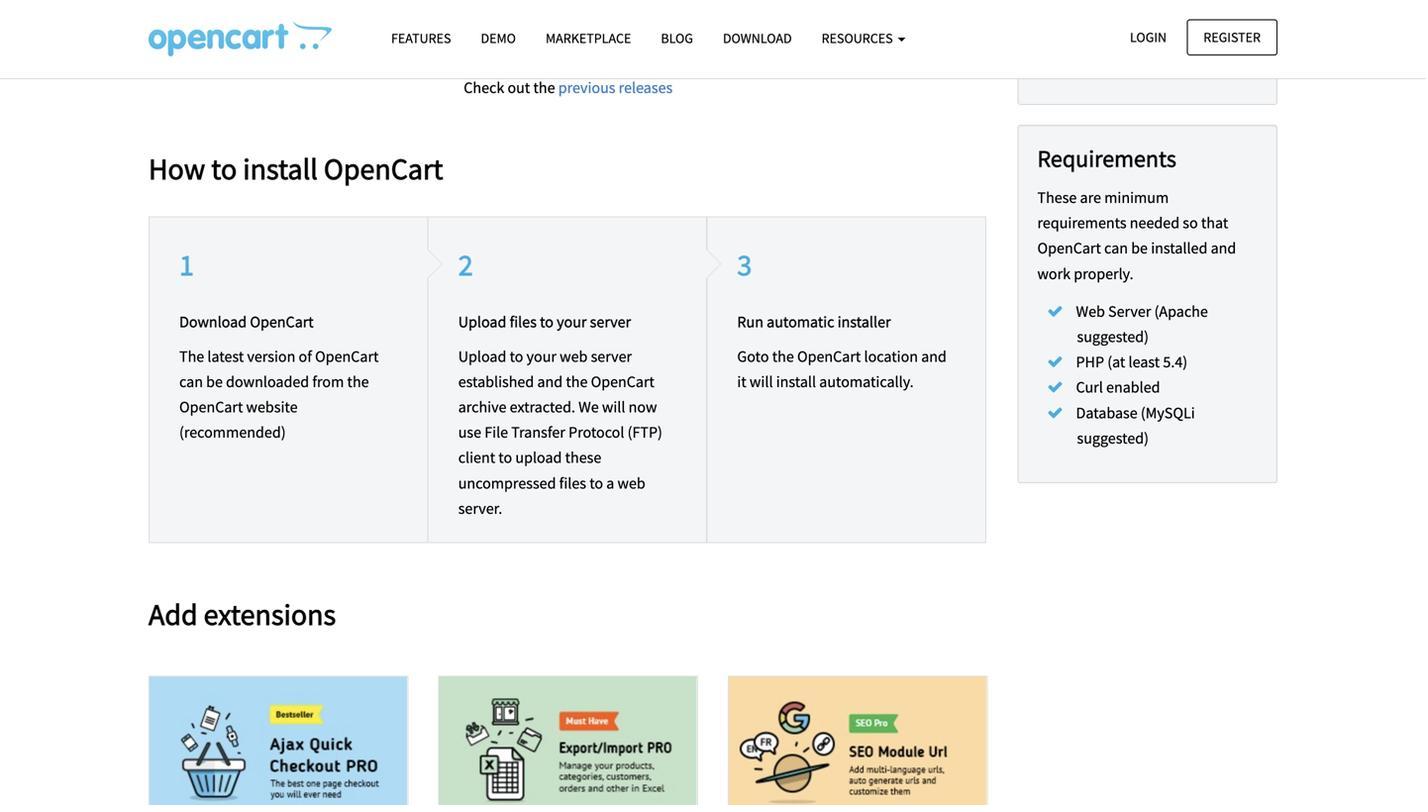 Task type: locate. For each thing, give the bounding box(es) containing it.
files inside upload to your web server established and the opencart archive extracted. we will now use file transfer protocol (ftp) client to upload these uncompressed files to a web server.
[[559, 473, 587, 493]]

(apache
[[1155, 302, 1209, 321]]

previous
[[559, 78, 616, 98]]

will right it
[[750, 372, 773, 392]]

0 vertical spatial web
[[1038, 50, 1067, 70]]

download up latest
[[179, 312, 247, 332]]

login link
[[1114, 19, 1184, 55]]

and inside upload to your web server established and the opencart archive extracted. we will now use file transfer protocol (ftp) client to upload these uncompressed files to a web server.
[[537, 372, 563, 392]]

will right we
[[602, 397, 626, 417]]

1 horizontal spatial web
[[1076, 302, 1106, 321]]

files
[[510, 312, 537, 332], [559, 473, 587, 493]]

to left a
[[590, 473, 603, 493]]

1 upload from the top
[[458, 312, 507, 332]]

.
[[1208, 50, 1212, 70]]

0 horizontal spatial be
[[206, 372, 223, 392]]

version
[[247, 347, 296, 366]]

upload
[[458, 312, 507, 332], [458, 347, 507, 366]]

the latest version of opencart can be downloaded from the opencart website (recommended)
[[179, 347, 379, 442]]

3
[[738, 246, 752, 283]]

be inside these are minimum requirements needed so that opencart can be installed and work properly.
[[1132, 239, 1148, 258]]

upload down 2
[[458, 312, 507, 332]]

upload inside upload to your web server established and the opencart archive extracted. we will now use file transfer protocol (ftp) client to upload these uncompressed files to a web server.
[[458, 347, 507, 366]]

0 horizontal spatial install
[[243, 150, 318, 187]]

check
[[464, 78, 505, 98]]

web right a
[[618, 473, 646, 493]]

web server (apache suggested) php (at least 5.4) curl enabled database (mysqli suggested)
[[1076, 302, 1209, 448]]

seo module url image
[[729, 677, 987, 806]]

0 vertical spatial your
[[557, 312, 587, 332]]

so
[[1183, 213, 1199, 233]]

can
[[1105, 239, 1129, 258], [179, 372, 203, 392]]

upload up established
[[458, 347, 507, 366]]

the inside upload to your web server established and the opencart archive extracted. we will now use file transfer protocol (ftp) client to upload these uncompressed files to a web server.
[[566, 372, 588, 392]]

and up extracted.
[[537, 372, 563, 392]]

server.
[[458, 499, 503, 519]]

can up properly.
[[1105, 239, 1129, 258]]

1 horizontal spatial be
[[1132, 239, 1148, 258]]

upload for upload files to your server
[[458, 312, 507, 332]]

and
[[1211, 239, 1237, 258], [922, 347, 947, 366], [537, 372, 563, 392]]

and inside the goto the opencart location and it will install automatically.
[[922, 347, 947, 366]]

web left services. at the right top of page
[[1038, 50, 1067, 70]]

to up uncompressed at the left
[[499, 448, 512, 468]]

curl
[[1076, 378, 1104, 398]]

download for download
[[723, 29, 792, 47]]

suggested) down database
[[1077, 428, 1149, 448]]

needed
[[1130, 213, 1180, 233]]

can inside these are minimum requirements needed so that opencart can be installed and work properly.
[[1105, 239, 1129, 258]]

1 vertical spatial web
[[618, 473, 646, 493]]

ajax quick checkout pro (one page checkout, fast checkout) image
[[150, 677, 407, 806]]

can down the
[[179, 372, 203, 392]]

0 vertical spatial can
[[1105, 239, 1129, 258]]

2 upload from the top
[[458, 347, 507, 366]]

0 horizontal spatial will
[[602, 397, 626, 417]]

1 vertical spatial server
[[591, 347, 632, 366]]

blog
[[661, 29, 693, 47]]

0 vertical spatial files
[[510, 312, 537, 332]]

amazon
[[1191, 24, 1245, 44]]

download right blog
[[723, 29, 792, 47]]

1 vertical spatial web
[[1076, 302, 1106, 321]]

server for web
[[591, 347, 632, 366]]

0 vertical spatial suggested)
[[1077, 327, 1149, 347]]

2 horizontal spatial download
[[1038, 24, 1105, 44]]

more
[[1173, 50, 1208, 70]]

your down upload files to your server
[[527, 347, 557, 366]]

the up we
[[566, 372, 588, 392]]

1 vertical spatial be
[[206, 372, 223, 392]]

0 vertical spatial upload
[[458, 312, 507, 332]]

web left server
[[1076, 302, 1106, 321]]

1 vertical spatial will
[[602, 397, 626, 417]]

files up established
[[510, 312, 537, 332]]

1 vertical spatial upload
[[458, 347, 507, 366]]

demo
[[481, 29, 516, 47]]

opencart inside upload to your web server established and the opencart archive extracted. we will now use file transfer protocol (ftp) client to upload these uncompressed files to a web server.
[[591, 372, 655, 392]]

be
[[1132, 239, 1148, 258], [206, 372, 223, 392]]

0 vertical spatial server
[[590, 312, 631, 332]]

your
[[557, 312, 587, 332], [527, 347, 557, 366]]

properly.
[[1074, 264, 1134, 284]]

your inside upload to your web server established and the opencart archive extracted. we will now use file transfer protocol (ftp) client to upload these uncompressed files to a web server.
[[527, 347, 557, 366]]

to up established
[[510, 347, 524, 366]]

server for your
[[590, 312, 631, 332]]

will
[[750, 372, 773, 392], [602, 397, 626, 417]]

0 horizontal spatial download
[[179, 312, 247, 332]]

install
[[243, 150, 318, 187], [776, 372, 816, 392]]

the right goto
[[773, 347, 794, 366]]

web
[[560, 347, 588, 366], [618, 473, 646, 493]]

upload for upload to your web server established and the opencart archive extracted. we will now use file transfer protocol (ftp) client to upload these uncompressed files to a web server.
[[458, 347, 507, 366]]

download opencart in amazon web services.
[[1038, 24, 1245, 70]]

1 horizontal spatial web
[[618, 473, 646, 493]]

and inside these are minimum requirements needed so that opencart can be installed and work properly.
[[1211, 239, 1237, 258]]

learn more .
[[1132, 50, 1212, 70]]

download
[[1038, 24, 1105, 44], [723, 29, 792, 47], [179, 312, 247, 332]]

installer
[[838, 312, 891, 332]]

1 horizontal spatial will
[[750, 372, 773, 392]]

database
[[1076, 403, 1138, 423]]

1 vertical spatial and
[[922, 347, 947, 366]]

1 vertical spatial install
[[776, 372, 816, 392]]

0 vertical spatial be
[[1132, 239, 1148, 258]]

a
[[607, 473, 615, 493]]

1 vertical spatial files
[[559, 473, 587, 493]]

suggested) up (at on the right
[[1077, 327, 1149, 347]]

download up services. at the right top of page
[[1038, 24, 1105, 44]]

0 horizontal spatial web
[[1038, 50, 1067, 70]]

1 horizontal spatial your
[[557, 312, 587, 332]]

1 horizontal spatial install
[[776, 372, 816, 392]]

1 vertical spatial your
[[527, 347, 557, 366]]

and down that
[[1211, 239, 1237, 258]]

run automatic installer
[[738, 312, 891, 332]]

0 horizontal spatial and
[[537, 372, 563, 392]]

0 horizontal spatial files
[[510, 312, 537, 332]]

1 horizontal spatial can
[[1105, 239, 1129, 258]]

and right location
[[922, 347, 947, 366]]

are
[[1081, 188, 1102, 208]]

1 vertical spatial suggested)
[[1077, 428, 1149, 448]]

resources link
[[807, 21, 921, 56]]

the
[[537, 15, 559, 35], [533, 78, 555, 98], [773, 347, 794, 366], [347, 372, 369, 392], [566, 372, 588, 392]]

download inside the download opencart in amazon web services.
[[1038, 24, 1105, 44]]

be down needed
[[1132, 239, 1148, 258]]

0 vertical spatial and
[[1211, 239, 1237, 258]]

the right clone
[[537, 15, 559, 35]]

web
[[1038, 50, 1067, 70], [1076, 302, 1106, 321]]

repository
[[478, 40, 546, 60]]

download opencart
[[179, 312, 314, 332]]

0 vertical spatial will
[[750, 372, 773, 392]]

1 vertical spatial can
[[179, 372, 203, 392]]

0 vertical spatial web
[[560, 347, 588, 366]]

web down upload files to your server
[[560, 347, 588, 366]]

0 horizontal spatial your
[[527, 347, 557, 366]]

be down latest
[[206, 372, 223, 392]]

1 horizontal spatial download
[[723, 29, 792, 47]]

the right from
[[347, 372, 369, 392]]

opencart inside these are minimum requirements needed so that opencart can be installed and work properly.
[[1038, 239, 1102, 258]]

2 vertical spatial and
[[537, 372, 563, 392]]

1 horizontal spatial files
[[559, 473, 587, 493]]

0 horizontal spatial can
[[179, 372, 203, 392]]

opencart
[[562, 15, 626, 35], [1109, 24, 1172, 44], [324, 150, 443, 187], [1038, 239, 1102, 258], [250, 312, 314, 332], [315, 347, 379, 366], [798, 347, 861, 366], [591, 372, 655, 392], [179, 397, 243, 417]]

web inside the download opencart in amazon web services.
[[1038, 50, 1067, 70]]

your up we
[[557, 312, 587, 332]]

run
[[738, 312, 764, 332]]

suggested)
[[1077, 327, 1149, 347], [1077, 428, 1149, 448]]

1 horizontal spatial and
[[922, 347, 947, 366]]

of
[[299, 347, 312, 366]]

(mysqli
[[1141, 403, 1196, 423]]

add
[[149, 596, 198, 633]]

download for download opencart
[[179, 312, 247, 332]]

server inside upload to your web server established and the opencart archive extracted. we will now use file transfer protocol (ftp) client to upload these uncompressed files to a web server.
[[591, 347, 632, 366]]

1 suggested) from the top
[[1077, 327, 1149, 347]]

use
[[458, 423, 482, 442]]

protocol
[[569, 423, 625, 442]]

files down these
[[559, 473, 587, 493]]

2 horizontal spatial and
[[1211, 239, 1237, 258]]

client
[[458, 448, 495, 468]]

opencart inside the download opencart in amazon web services.
[[1109, 24, 1172, 44]]



Task type: vqa. For each thing, say whether or not it's contained in the screenshot.
star Image
no



Task type: describe. For each thing, give the bounding box(es) containing it.
or clone the opencart
[[478, 15, 629, 35]]

these are minimum requirements needed so that opencart can be installed and work properly.
[[1038, 188, 1237, 284]]

resources
[[822, 29, 896, 47]]

uncompressed
[[458, 473, 556, 493]]

download for download opencart in amazon web services.
[[1038, 24, 1105, 44]]

install inside the goto the opencart location and it will install automatically.
[[776, 372, 816, 392]]

web inside web server (apache suggested) php (at least 5.4) curl enabled database (mysqli suggested)
[[1076, 302, 1106, 321]]

0 vertical spatial install
[[243, 150, 318, 187]]

opencart inside the goto the opencart location and it will install automatically.
[[798, 347, 861, 366]]

downloaded
[[226, 372, 309, 392]]

learn more link
[[1132, 50, 1208, 70]]

opencart - downloads image
[[149, 21, 332, 56]]

goto
[[738, 347, 769, 366]]

latest
[[207, 347, 244, 366]]

the inside the latest version of opencart can be downloaded from the opencart website (recommended)
[[347, 372, 369, 392]]

2 suggested) from the top
[[1077, 428, 1149, 448]]

github repository link
[[478, 15, 676, 60]]

(ftp)
[[628, 423, 663, 442]]

now
[[629, 397, 657, 417]]

previous releases link
[[559, 78, 673, 98]]

login
[[1130, 28, 1167, 46]]

(at
[[1108, 352, 1126, 372]]

can inside the latest version of opencart can be downloaded from the opencart website (recommended)
[[179, 372, 203, 392]]

transfer
[[512, 423, 566, 442]]

marketplace
[[546, 29, 631, 47]]

services.
[[1070, 50, 1129, 70]]

0 horizontal spatial web
[[560, 347, 588, 366]]

github
[[629, 15, 676, 35]]

server
[[1109, 302, 1152, 321]]

how
[[149, 150, 205, 187]]

demo link
[[466, 21, 531, 56]]

2
[[458, 246, 473, 283]]

how to install opencart
[[149, 150, 443, 187]]

the inside the goto the opencart location and it will install automatically.
[[773, 347, 794, 366]]

export-import to excel pro: products, categories, attributes ... image
[[440, 677, 697, 806]]

5.4)
[[1164, 352, 1188, 372]]

extracted.
[[510, 397, 576, 417]]

enabled
[[1107, 378, 1161, 398]]

features
[[391, 29, 451, 47]]

php
[[1076, 352, 1105, 372]]

established
[[458, 372, 534, 392]]

work
[[1038, 264, 1071, 284]]

check out the previous releases
[[464, 78, 673, 98]]

marketplace link
[[531, 21, 646, 56]]

the
[[179, 347, 204, 366]]

to up extracted.
[[540, 312, 554, 332]]

out
[[508, 78, 530, 98]]

upload
[[516, 448, 562, 468]]

minimum
[[1105, 188, 1169, 208]]

extensions
[[204, 596, 336, 633]]

automatic
[[767, 312, 835, 332]]

archive
[[458, 397, 507, 417]]

location
[[864, 347, 918, 366]]

installed
[[1151, 239, 1208, 258]]

be inside the latest version of opencart can be downloaded from the opencart website (recommended)
[[206, 372, 223, 392]]

add extensions
[[149, 596, 336, 633]]

1
[[179, 246, 194, 283]]

will inside the goto the opencart location and it will install automatically.
[[750, 372, 773, 392]]

these
[[565, 448, 602, 468]]

website
[[246, 397, 298, 417]]

clone
[[497, 15, 534, 35]]

register link
[[1187, 19, 1278, 55]]

or
[[478, 15, 494, 35]]

automatically.
[[820, 372, 914, 392]]

(recommended)
[[179, 423, 286, 442]]

will inside upload to your web server established and the opencart archive extracted. we will now use file transfer protocol (ftp) client to upload these uncompressed files to a web server.
[[602, 397, 626, 417]]

github repository
[[478, 15, 676, 60]]

features link
[[376, 21, 466, 56]]

releases
[[619, 78, 673, 98]]

we
[[579, 397, 599, 417]]

to right how at the left top of the page
[[211, 150, 237, 187]]

least
[[1129, 352, 1160, 372]]

register
[[1204, 28, 1261, 46]]

it
[[738, 372, 747, 392]]

from
[[312, 372, 344, 392]]

in
[[1175, 24, 1188, 44]]

goto the opencart location and it will install automatically.
[[738, 347, 947, 392]]

upload files to your server
[[458, 312, 631, 332]]

file
[[485, 423, 508, 442]]

blog link
[[646, 21, 708, 56]]

requirements
[[1038, 213, 1127, 233]]

download link
[[708, 21, 807, 56]]

these
[[1038, 188, 1077, 208]]

requirements
[[1038, 143, 1177, 173]]

learn
[[1132, 50, 1169, 70]]

upload to your web server established and the opencart archive extracted. we will now use file transfer protocol (ftp) client to upload these uncompressed files to a web server.
[[458, 347, 663, 519]]

the right out
[[533, 78, 555, 98]]

that
[[1202, 213, 1229, 233]]



